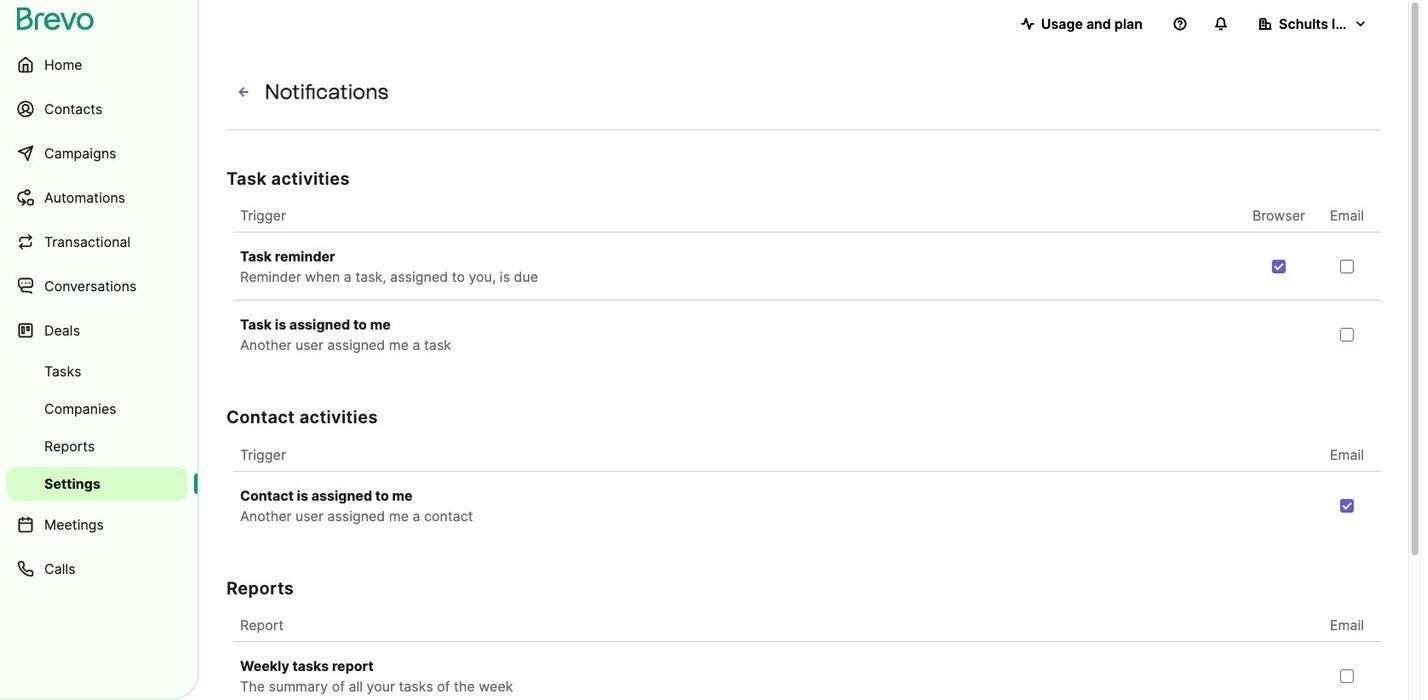 Task type: describe. For each thing, give the bounding box(es) containing it.
contacts link
[[7, 89, 187, 129]]

1 vertical spatial tasks
[[399, 678, 433, 695]]

inc
[[1332, 15, 1352, 32]]

transactional link
[[7, 221, 187, 262]]

is for contact is assigned to me another user assigned me a contact
[[297, 487, 308, 504]]

a for task is assigned to me
[[413, 336, 420, 353]]

activities for task activities
[[271, 168, 350, 189]]

usage and plan
[[1042, 15, 1143, 32]]

task reminder reminder when a task, assigned to you, is due
[[240, 248, 538, 285]]

usage and plan button
[[1007, 7, 1157, 41]]

weekly
[[240, 658, 289, 675]]

your
[[367, 678, 395, 695]]

is for task is assigned to me another user assigned me a task
[[275, 316, 286, 333]]

the
[[240, 678, 265, 695]]

conversations link
[[7, 266, 187, 307]]

to inside "task reminder reminder when a task, assigned to you, is due"
[[452, 268, 465, 285]]

reports link
[[7, 429, 187, 463]]

contacts
[[44, 101, 103, 118]]

a for contact is assigned to me
[[413, 507, 420, 524]]

usage
[[1042, 15, 1083, 32]]

companies link
[[7, 392, 187, 426]]

task,
[[356, 268, 387, 285]]

calls
[[44, 560, 75, 578]]

task is assigned to me another user assigned me a task
[[240, 316, 451, 353]]

2 of from the left
[[437, 678, 450, 695]]

contact
[[424, 507, 473, 524]]

tasks
[[44, 363, 81, 380]]

user for task
[[296, 336, 324, 353]]

0 vertical spatial tasks
[[293, 658, 329, 675]]

plan
[[1115, 15, 1143, 32]]

task activities
[[227, 168, 350, 189]]

assigned inside "task reminder reminder when a task, assigned to you, is due"
[[390, 268, 448, 285]]

is inside "task reminder reminder when a task, assigned to you, is due"
[[500, 268, 510, 285]]

browser
[[1253, 207, 1306, 224]]

contact for contact activities
[[227, 407, 295, 428]]

week
[[479, 678, 513, 695]]

due
[[514, 268, 538, 285]]

to for task is assigned to me
[[353, 316, 367, 333]]

weekly tasks report the summary of all your tasks of the week
[[240, 658, 513, 695]]

0 vertical spatial reports
[[44, 438, 95, 455]]

another for task
[[240, 336, 292, 353]]

notifications
[[265, 79, 389, 104]]

reminder
[[275, 248, 335, 265]]

contact for contact is assigned to me another user assigned me a contact
[[240, 487, 294, 504]]

settings
[[44, 475, 100, 492]]

when
[[305, 268, 340, 285]]



Task type: vqa. For each thing, say whether or not it's contained in the screenshot.
Nov,
no



Task type: locate. For each thing, give the bounding box(es) containing it.
1 another from the top
[[240, 336, 292, 353]]

campaigns
[[44, 145, 116, 162]]

2 horizontal spatial to
[[452, 268, 465, 285]]

a inside "task reminder reminder when a task, assigned to you, is due"
[[344, 268, 352, 285]]

another for contact
[[240, 507, 292, 524]]

0 vertical spatial activities
[[271, 168, 350, 189]]

user inside task is assigned to me another user assigned me a task
[[296, 336, 324, 353]]

a
[[344, 268, 352, 285], [413, 336, 420, 353], [413, 507, 420, 524]]

1 horizontal spatial reports
[[227, 578, 294, 599]]

a inside contact is assigned to me another user assigned me a contact
[[413, 507, 420, 524]]

task for task activities
[[227, 168, 267, 189]]

is down contact activities
[[297, 487, 308, 504]]

0 vertical spatial a
[[344, 268, 352, 285]]

home
[[44, 56, 82, 73]]

0 vertical spatial user
[[296, 336, 324, 353]]

email for contact activities
[[1331, 446, 1365, 463]]

0 vertical spatial task
[[227, 168, 267, 189]]

0 vertical spatial to
[[452, 268, 465, 285]]

another inside contact is assigned to me another user assigned me a contact
[[240, 507, 292, 524]]

1 vertical spatial user
[[296, 507, 324, 524]]

all
[[349, 678, 363, 695]]

task for task is assigned to me another user assigned me a task
[[240, 316, 272, 333]]

2 horizontal spatial is
[[500, 268, 510, 285]]

user
[[296, 336, 324, 353], [296, 507, 324, 524]]

2 vertical spatial is
[[297, 487, 308, 504]]

2 another from the top
[[240, 507, 292, 524]]

0 horizontal spatial is
[[275, 316, 286, 333]]

0 vertical spatial is
[[500, 268, 510, 285]]

1 horizontal spatial tasks
[[399, 678, 433, 695]]

1 vertical spatial a
[[413, 336, 420, 353]]

me
[[370, 316, 391, 333], [389, 336, 409, 353], [392, 487, 413, 504], [389, 507, 409, 524]]

a left the task,
[[344, 268, 352, 285]]

reports up settings
[[44, 438, 95, 455]]

a inside task is assigned to me another user assigned me a task
[[413, 336, 420, 353]]

1 user from the top
[[296, 336, 324, 353]]

0 horizontal spatial reports
[[44, 438, 95, 455]]

meetings link
[[7, 504, 187, 545]]

1 vertical spatial trigger
[[240, 446, 286, 463]]

a left task
[[413, 336, 420, 353]]

task for task reminder reminder when a task, assigned to you, is due
[[240, 248, 272, 265]]

schults
[[1279, 15, 1329, 32]]

to inside contact is assigned to me another user assigned me a contact
[[375, 487, 389, 504]]

trigger down 'task activities'
[[240, 207, 286, 224]]

1 vertical spatial to
[[353, 316, 367, 333]]

activities down task is assigned to me another user assigned me a task
[[300, 407, 378, 428]]

tasks right your
[[399, 678, 433, 695]]

tasks up summary
[[293, 658, 329, 675]]

0 horizontal spatial tasks
[[293, 658, 329, 675]]

2 user from the top
[[296, 507, 324, 524]]

trigger for contact
[[240, 446, 286, 463]]

activities for contact activities
[[300, 407, 378, 428]]

0 vertical spatial email
[[1331, 207, 1365, 224]]

3 email from the top
[[1331, 617, 1365, 634]]

2 vertical spatial task
[[240, 316, 272, 333]]

1 vertical spatial activities
[[300, 407, 378, 428]]

user inside contact is assigned to me another user assigned me a contact
[[296, 507, 324, 524]]

trigger
[[240, 207, 286, 224], [240, 446, 286, 463]]

is
[[500, 268, 510, 285], [275, 316, 286, 333], [297, 487, 308, 504]]

a left contact at the left
[[413, 507, 420, 524]]

of left the
[[437, 678, 450, 695]]

0 vertical spatial contact
[[227, 407, 295, 428]]

2 vertical spatial a
[[413, 507, 420, 524]]

1 vertical spatial email
[[1331, 446, 1365, 463]]

1 vertical spatial another
[[240, 507, 292, 524]]

and
[[1087, 15, 1112, 32]]

0 horizontal spatial to
[[353, 316, 367, 333]]

trigger down contact activities
[[240, 446, 286, 463]]

2 vertical spatial email
[[1331, 617, 1365, 634]]

1 vertical spatial is
[[275, 316, 286, 333]]

tasks
[[293, 658, 329, 675], [399, 678, 433, 695]]

email for reports
[[1331, 617, 1365, 634]]

is inside contact is assigned to me another user assigned me a contact
[[297, 487, 308, 504]]

contact
[[227, 407, 295, 428], [240, 487, 294, 504]]

automations link
[[7, 177, 187, 218]]

1 of from the left
[[332, 678, 345, 695]]

1 vertical spatial reports
[[227, 578, 294, 599]]

is inside task is assigned to me another user assigned me a task
[[275, 316, 286, 333]]

contact is assigned to me another user assigned me a contact
[[240, 487, 473, 524]]

1 trigger from the top
[[240, 207, 286, 224]]

schults inc button
[[1245, 7, 1382, 41]]

0 horizontal spatial of
[[332, 678, 345, 695]]

deals
[[44, 322, 80, 339]]

reminder
[[240, 268, 301, 285]]

2 vertical spatial to
[[375, 487, 389, 504]]

assigned
[[390, 268, 448, 285], [289, 316, 350, 333], [327, 336, 385, 353], [311, 487, 372, 504], [327, 507, 385, 524]]

report
[[332, 658, 374, 675]]

calls link
[[7, 549, 187, 589]]

report
[[240, 617, 284, 634]]

to
[[452, 268, 465, 285], [353, 316, 367, 333], [375, 487, 389, 504]]

task inside "task reminder reminder when a task, assigned to you, is due"
[[240, 248, 272, 265]]

of left all
[[332, 678, 345, 695]]

to inside task is assigned to me another user assigned me a task
[[353, 316, 367, 333]]

task inside task is assigned to me another user assigned me a task
[[240, 316, 272, 333]]

2 email from the top
[[1331, 446, 1365, 463]]

1 vertical spatial task
[[240, 248, 272, 265]]

0 vertical spatial another
[[240, 336, 292, 353]]

1 horizontal spatial of
[[437, 678, 450, 695]]

contact activities
[[227, 407, 378, 428]]

the
[[454, 678, 475, 695]]

1 vertical spatial contact
[[240, 487, 294, 504]]

email
[[1331, 207, 1365, 224], [1331, 446, 1365, 463], [1331, 617, 1365, 634]]

settings link
[[7, 467, 187, 501]]

task
[[227, 168, 267, 189], [240, 248, 272, 265], [240, 316, 272, 333]]

1 horizontal spatial is
[[297, 487, 308, 504]]

summary
[[269, 678, 328, 695]]

activities
[[271, 168, 350, 189], [300, 407, 378, 428]]

companies
[[44, 400, 116, 417]]

conversations
[[44, 278, 137, 295]]

another
[[240, 336, 292, 353], [240, 507, 292, 524]]

1 horizontal spatial to
[[375, 487, 389, 504]]

campaigns link
[[7, 133, 187, 174]]

schults inc
[[1279, 15, 1352, 32]]

meetings
[[44, 516, 104, 533]]

home link
[[7, 44, 187, 85]]

2 trigger from the top
[[240, 446, 286, 463]]

transactional
[[44, 233, 131, 250]]

to for contact is assigned to me
[[375, 487, 389, 504]]

of
[[332, 678, 345, 695], [437, 678, 450, 695]]

tasks link
[[7, 354, 187, 388]]

user for contact
[[296, 507, 324, 524]]

task
[[424, 336, 451, 353]]

deals link
[[7, 310, 187, 351]]

you,
[[469, 268, 496, 285]]

is left due
[[500, 268, 510, 285]]

another inside task is assigned to me another user assigned me a task
[[240, 336, 292, 353]]

1 email from the top
[[1331, 207, 1365, 224]]

reports
[[44, 438, 95, 455], [227, 578, 294, 599]]

contact inside contact is assigned to me another user assigned me a contact
[[240, 487, 294, 504]]

automations
[[44, 189, 125, 206]]

is down reminder
[[275, 316, 286, 333]]

trigger for task
[[240, 207, 286, 224]]

0 vertical spatial trigger
[[240, 207, 286, 224]]

activities up the reminder
[[271, 168, 350, 189]]

reports up report on the left of page
[[227, 578, 294, 599]]



